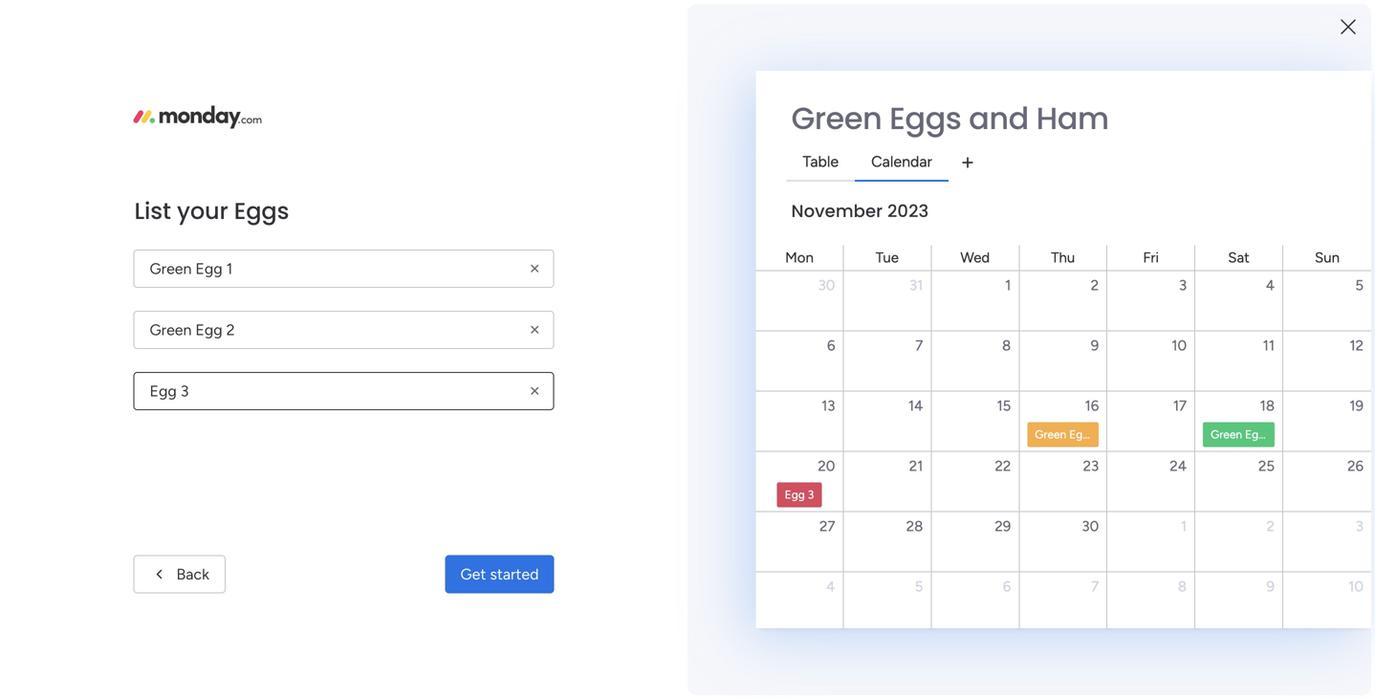 Task type: locate. For each thing, give the bounding box(es) containing it.
browse workspaces
[[22, 191, 141, 207]]

workspace up content.
[[88, 317, 152, 333]]

notifications image
[[1040, 52, 1059, 71]]

2
[[1091, 277, 1099, 294], [1268, 428, 1275, 441], [1267, 518, 1275, 535]]

2 down 18
[[1268, 428, 1275, 441]]

workspace up the this
[[75, 296, 139, 312]]

1 horizontal spatial 4
[[1266, 277, 1275, 294]]

2 horizontal spatial egg
[[1245, 428, 1266, 441]]

browse
[[22, 191, 66, 207]]

17
[[1173, 397, 1187, 415]]

0 horizontal spatial 5
[[915, 578, 923, 595]]

resend email link
[[814, 11, 899, 28]]

1 vertical spatial 3
[[808, 488, 814, 502]]

email right resend
[[865, 11, 899, 28]]

7
[[916, 337, 923, 354], [1091, 578, 1099, 595]]

8 up 15 at the right bottom of the page
[[1002, 337, 1011, 354]]

and
[[969, 97, 1029, 140]]

in
[[1216, 601, 1228, 619]]

green for green eggs and ham
[[791, 97, 882, 140]]

1 vertical spatial workspaces
[[351, 559, 445, 580]]

5 up 12
[[1356, 277, 1364, 294]]

None text field
[[133, 311, 554, 349]]

green for green egg 1
[[1035, 428, 1067, 441]]

email for change email address
[[968, 11, 1002, 28]]

7 down the 31
[[916, 337, 923, 354]]

5
[[1356, 277, 1364, 294], [915, 578, 923, 595]]

22
[[995, 458, 1011, 475]]

9 left install
[[1091, 337, 1099, 354]]

1 vertical spatial 5
[[915, 578, 923, 595]]

workspaces inside button
[[70, 191, 141, 207]]

0 horizontal spatial 30
[[818, 277, 835, 294]]

0 horizontal spatial 10
[[1172, 337, 1187, 354]]

1 vertical spatial 4
[[826, 578, 835, 595]]

0 horizontal spatial 9
[[1091, 337, 1099, 354]]

change email address
[[915, 11, 1056, 28]]

0 horizontal spatial 6
[[827, 337, 835, 354]]

0 vertical spatial 6
[[827, 337, 835, 354]]

2 horizontal spatial 3
[[1356, 518, 1364, 535]]

templates
[[1158, 624, 1226, 642], [1196, 666, 1265, 684]]

1 horizontal spatial egg
[[1070, 428, 1090, 441]]

please confirm your email address: samiamgreeneggsnham27@gmail.com
[[323, 11, 796, 28]]

ready-
[[1071, 624, 1116, 642]]

give
[[1097, 111, 1127, 128]]

1 horizontal spatial 1
[[1093, 428, 1097, 441]]

6 down 29
[[1003, 578, 1011, 595]]

1 down 16
[[1093, 428, 1097, 441]]

workspaces for browse workspaces
[[70, 191, 141, 207]]

1 down 24
[[1181, 518, 1187, 535]]

1 horizontal spatial to
[[156, 317, 168, 333]]

2 horizontal spatial your
[[1115, 601, 1145, 619]]

0 horizontal spatial workspaces
[[70, 191, 141, 207]]

this workspace is empty. join this workspace to create content.
[[34, 296, 210, 354]]

0 vertical spatial templates
[[1158, 624, 1226, 642]]

email left address:
[[453, 11, 487, 28]]

thu
[[1051, 249, 1075, 266]]

2 horizontal spatial green
[[1211, 428, 1243, 441]]

0 vertical spatial circle o image
[[1088, 267, 1101, 281]]

0 horizontal spatial 8
[[1002, 337, 1011, 354]]

samiamgreeneggsnham27@gmail.com
[[547, 11, 796, 28]]

None text field
[[133, 250, 554, 288], [133, 372, 554, 410], [133, 250, 554, 288], [133, 372, 554, 410]]

0 horizontal spatial 4
[[826, 578, 835, 595]]

egg
[[1070, 428, 1090, 441], [1245, 428, 1266, 441], [785, 488, 805, 502]]

9
[[1091, 337, 1099, 354], [1267, 578, 1275, 595]]

2 horizontal spatial email
[[968, 11, 1002, 28]]

2 circle o image from the top
[[1088, 340, 1101, 354]]

31
[[910, 277, 923, 294]]

our
[[1149, 338, 1173, 355]]

change
[[915, 11, 964, 28]]

10
[[1172, 337, 1187, 354], [1349, 578, 1364, 595]]

circle o image for enable
[[1088, 267, 1101, 281]]

0 vertical spatial eggs
[[890, 97, 962, 140]]

0 horizontal spatial 3
[[808, 488, 814, 502]]

0 vertical spatial 1
[[1005, 277, 1011, 294]]

to
[[156, 317, 168, 333], [129, 386, 142, 403]]

1 horizontal spatial 7
[[1091, 578, 1099, 595]]

create
[[172, 317, 210, 333]]

circle o image left "enable"
[[1088, 267, 1101, 281]]

0 horizontal spatial email
[[453, 11, 487, 28]]

0 vertical spatial 3
[[1179, 277, 1187, 294]]

workspaces right "my"
[[351, 559, 445, 580]]

green egg 1
[[1035, 428, 1097, 441]]

profile
[[1175, 314, 1216, 331]]

1 horizontal spatial 5
[[1356, 277, 1364, 294]]

30 down the november
[[818, 277, 835, 294]]

0 vertical spatial to
[[156, 317, 168, 333]]

1 vertical spatial 10
[[1349, 578, 1364, 595]]

1 vertical spatial circle o image
[[1088, 340, 1101, 354]]

8
[[1002, 337, 1011, 354], [1178, 578, 1187, 595]]

join
[[34, 317, 59, 333]]

your for boost your workflow in minutes with ready-made templates
[[1115, 601, 1145, 619]]

to inside request to join button
[[129, 386, 142, 403]]

1 horizontal spatial 10
[[1349, 578, 1364, 595]]

9 up minutes
[[1267, 578, 1275, 595]]

green eggs and ham
[[791, 97, 1109, 140]]

email right change
[[968, 11, 1002, 28]]

your for list your eggs
[[177, 195, 228, 227]]

6 up 13
[[827, 337, 835, 354]]

workspaces for my workspaces
[[351, 559, 445, 580]]

0 horizontal spatial your
[[177, 195, 228, 227]]

0 vertical spatial 10
[[1172, 337, 1187, 354]]

upload your photo link
[[1108, 238, 1347, 260]]

0 horizontal spatial 7
[[916, 337, 923, 354]]

green
[[791, 97, 882, 140], [1035, 428, 1067, 441], [1211, 428, 1243, 441]]

30
[[818, 277, 835, 294], [1082, 518, 1099, 535]]

2 email from the left
[[865, 11, 899, 28]]

1 horizontal spatial workspaces
[[351, 559, 445, 580]]

with
[[1290, 601, 1320, 619]]

desktop
[[1154, 265, 1208, 282]]

1
[[1005, 277, 1011, 294], [1093, 428, 1097, 441], [1181, 518, 1187, 535]]

templates down workflow
[[1158, 624, 1226, 642]]

app
[[1223, 338, 1250, 355]]

1 horizontal spatial eggs
[[890, 97, 962, 140]]

inbox image
[[1082, 52, 1101, 71]]

1 vertical spatial your
[[177, 195, 228, 227]]

0 vertical spatial 8
[[1002, 337, 1011, 354]]

0 vertical spatial 30
[[818, 277, 835, 294]]

12
[[1350, 337, 1364, 354]]

circle o image inside install our mobile app link
[[1088, 340, 1101, 354]]

1 vertical spatial to
[[129, 386, 142, 403]]

explore templates button
[[1071, 656, 1335, 694]]

invite
[[1108, 289, 1143, 306]]

1 email from the left
[[453, 11, 487, 28]]

0 horizontal spatial 1
[[1005, 277, 1011, 294]]

29
[[995, 518, 1011, 535]]

get started
[[461, 565, 539, 583]]

2 horizontal spatial 1
[[1181, 518, 1187, 535]]

this
[[62, 317, 84, 333]]

your right list
[[177, 195, 228, 227]]

templates image image
[[1077, 451, 1329, 583]]

7 up boost
[[1091, 578, 1099, 595]]

circle o image
[[1088, 267, 1101, 281], [1088, 340, 1101, 354]]

1 horizontal spatial 9
[[1267, 578, 1275, 595]]

install our mobile app link
[[1088, 336, 1347, 358]]

0 vertical spatial workspaces
[[70, 191, 141, 207]]

templates right explore
[[1196, 666, 1265, 684]]

your right confirm
[[421, 11, 449, 28]]

to down empty.
[[156, 317, 168, 333]]

your up made
[[1115, 601, 1145, 619]]

1 vertical spatial 8
[[1178, 578, 1187, 595]]

circle o image left install
[[1088, 340, 1101, 354]]

1 vertical spatial 9
[[1267, 578, 1275, 595]]

3 email from the left
[[968, 11, 1002, 28]]

1 vertical spatial templates
[[1196, 666, 1265, 684]]

3
[[1179, 277, 1187, 294], [808, 488, 814, 502], [1356, 518, 1364, 535]]

1 circle o image from the top
[[1088, 267, 1101, 281]]

0 vertical spatial your
[[421, 11, 449, 28]]

1 horizontal spatial 30
[[1082, 518, 1099, 535]]

wed
[[961, 249, 990, 266]]

minutes
[[1232, 601, 1287, 619]]

browse workspaces button
[[13, 183, 190, 214]]

0 vertical spatial 9
[[1091, 337, 1099, 354]]

2 down 25
[[1267, 518, 1275, 535]]

2 left invite on the right top
[[1091, 277, 1099, 294]]

0 horizontal spatial to
[[129, 386, 142, 403]]

8 up workflow
[[1178, 578, 1187, 595]]

5 down 28
[[915, 578, 923, 595]]

your inside boost your workflow in minutes with ready-made templates
[[1115, 601, 1145, 619]]

1 right the 31
[[1005, 277, 1011, 294]]

0 vertical spatial 4
[[1266, 277, 1275, 294]]

complete
[[1108, 314, 1171, 331]]

email for resend email
[[865, 11, 899, 28]]

to left join
[[129, 386, 142, 403]]

0 horizontal spatial green
[[791, 97, 882, 140]]

1 vertical spatial eggs
[[234, 195, 289, 227]]

email
[[453, 11, 487, 28], [865, 11, 899, 28], [968, 11, 1002, 28]]

v2 user feedback image
[[1075, 109, 1090, 131]]

21
[[909, 458, 923, 475]]

empty.
[[155, 296, 197, 312]]

1 horizontal spatial green
[[1035, 428, 1067, 441]]

6
[[827, 337, 835, 354], [1003, 578, 1011, 595]]

list your eggs
[[134, 195, 289, 227]]

1 horizontal spatial 8
[[1178, 578, 1187, 595]]

30 down the 23
[[1082, 518, 1099, 535]]

boost your workflow in minutes with ready-made templates
[[1071, 601, 1320, 642]]

2 vertical spatial 1
[[1181, 518, 1187, 535]]

1 horizontal spatial your
[[421, 11, 449, 28]]

2 vertical spatial your
[[1115, 601, 1145, 619]]

1 horizontal spatial email
[[865, 11, 899, 28]]

1 horizontal spatial 6
[[1003, 578, 1011, 595]]

workspaces up search in workspace field
[[70, 191, 141, 207]]

explore templates
[[1141, 666, 1265, 684]]

0 horizontal spatial egg
[[785, 488, 805, 502]]

2 vertical spatial 3
[[1356, 518, 1364, 535]]

egg 3
[[785, 488, 814, 502]]

circle o image inside enable desktop notifications link
[[1088, 267, 1101, 281]]

search everything image
[[1213, 52, 1232, 71]]



Task type: describe. For each thing, give the bounding box(es) containing it.
tue
[[876, 249, 899, 266]]

24
[[1170, 458, 1187, 475]]

enable desktop notifications
[[1108, 265, 1295, 282]]

15
[[997, 397, 1011, 415]]

logo image
[[133, 106, 262, 129]]

address:
[[490, 11, 544, 28]]

content.
[[97, 338, 147, 354]]

upload your photo
[[1108, 240, 1228, 258]]

1 horizontal spatial 3
[[1179, 277, 1187, 294]]

is
[[143, 296, 152, 312]]

invite team members (0/1) link
[[1108, 287, 1347, 309]]

25
[[1259, 458, 1275, 475]]

(0/1)
[[1248, 289, 1279, 306]]

your
[[1157, 240, 1186, 258]]

install
[[1108, 338, 1145, 355]]

feedback
[[1130, 111, 1190, 128]]

install our mobile app
[[1108, 338, 1250, 355]]

2 vertical spatial 2
[[1267, 518, 1275, 535]]

made
[[1116, 624, 1154, 642]]

change email address link
[[915, 11, 1056, 28]]

get
[[461, 565, 486, 583]]

19
[[1350, 397, 1364, 415]]

this
[[47, 296, 71, 312]]

green egg 2
[[1211, 428, 1275, 441]]

1 vertical spatial workspace
[[88, 317, 152, 333]]

sam green image
[[1322, 46, 1352, 77]]

0 vertical spatial 2
[[1091, 277, 1099, 294]]

28
[[906, 518, 923, 535]]

notifications
[[1211, 265, 1295, 282]]

20
[[818, 458, 835, 475]]

add to favorites image
[[541, 388, 560, 407]]

complete profile link
[[1108, 312, 1347, 333]]

please
[[323, 11, 364, 28]]

address
[[1005, 11, 1056, 28]]

ham
[[1036, 97, 1109, 140]]

enable
[[1108, 265, 1151, 282]]

november
[[791, 199, 883, 223]]

join
[[145, 386, 167, 403]]

get started button
[[445, 555, 554, 593]]

11
[[1263, 337, 1275, 354]]

1 vertical spatial 1
[[1093, 428, 1097, 441]]

photo
[[1189, 240, 1228, 258]]

1 vertical spatial 6
[[1003, 578, 1011, 595]]

23
[[1083, 458, 1099, 475]]

my
[[322, 559, 347, 580]]

list
[[134, 195, 171, 227]]

27
[[820, 518, 835, 535]]

to inside this workspace is empty. join this workspace to create content.
[[156, 317, 168, 333]]

back button
[[133, 555, 226, 593]]

0 vertical spatial 5
[[1356, 277, 1364, 294]]

templates inside explore templates button
[[1196, 666, 1265, 684]]

request to join button
[[69, 379, 175, 410]]

sun
[[1315, 249, 1340, 266]]

1 vertical spatial 30
[[1082, 518, 1099, 535]]

sat
[[1228, 249, 1250, 266]]

upload
[[1108, 240, 1153, 258]]

18
[[1260, 397, 1275, 415]]

apps image
[[1166, 52, 1185, 71]]

egg for 18
[[1245, 428, 1266, 441]]

16
[[1085, 397, 1099, 415]]

2023
[[888, 199, 929, 223]]

my workspaces
[[322, 559, 445, 580]]

26
[[1348, 458, 1364, 475]]

0 vertical spatial 7
[[916, 337, 923, 354]]

circle o image for install
[[1088, 340, 1101, 354]]

resend email
[[814, 11, 899, 28]]

enable desktop notifications link
[[1088, 263, 1347, 284]]

egg for 16
[[1070, 428, 1090, 441]]

resend
[[814, 11, 862, 28]]

confirm
[[367, 11, 417, 28]]

green for green egg 2
[[1211, 428, 1243, 441]]

give feedback
[[1097, 111, 1190, 128]]

started
[[490, 565, 539, 583]]

mobile
[[1176, 338, 1219, 355]]

november 2023
[[791, 199, 929, 223]]

0 horizontal spatial eggs
[[234, 195, 289, 227]]

0 vertical spatial workspace
[[75, 296, 139, 312]]

request to join
[[77, 386, 167, 403]]

mon
[[785, 249, 814, 266]]

members
[[1185, 289, 1245, 306]]

14
[[908, 397, 923, 415]]

fri
[[1143, 249, 1159, 266]]

explore
[[1141, 666, 1193, 684]]

1 vertical spatial 2
[[1268, 428, 1275, 441]]

help image
[[1255, 52, 1274, 71]]

1 vertical spatial 7
[[1091, 578, 1099, 595]]

Search in workspace field
[[40, 228, 160, 250]]

13
[[822, 397, 835, 415]]

templates inside boost your workflow in minutes with ready-made templates
[[1158, 624, 1226, 642]]

invite team members (0/1) complete profile
[[1108, 289, 1279, 331]]

boost
[[1071, 601, 1111, 619]]

workflow
[[1149, 601, 1212, 619]]

invite members image
[[1124, 52, 1143, 71]]

back
[[176, 565, 209, 583]]

request
[[77, 386, 126, 403]]



Task type: vqa. For each thing, say whether or not it's contained in the screenshot.
4
yes



